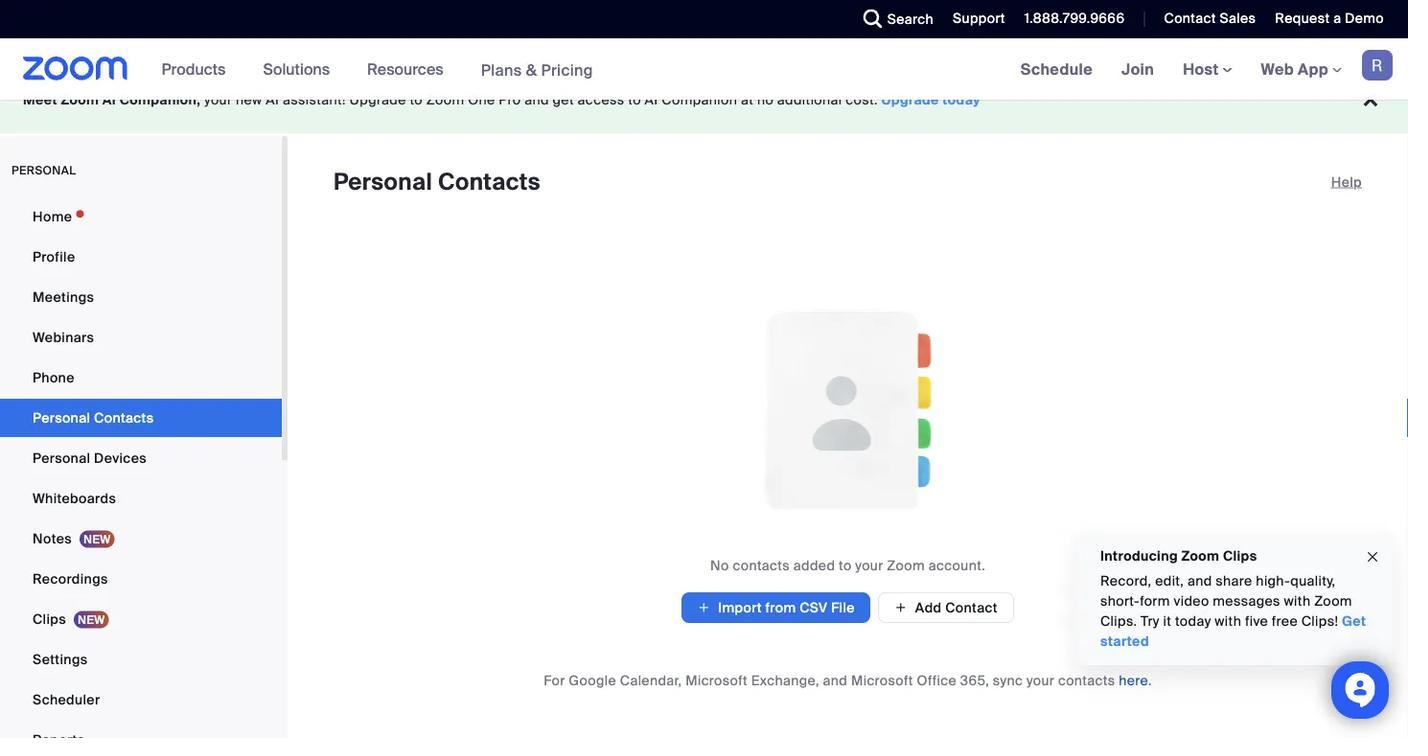 Task type: locate. For each thing, give the bounding box(es) containing it.
upgrade today link
[[882, 91, 981, 109]]

profile
[[33, 248, 75, 266]]

help
[[1332, 173, 1363, 191]]

1 horizontal spatial clips
[[1223, 547, 1258, 565]]

3 ai from the left
[[645, 91, 658, 109]]

to right added
[[839, 557, 852, 574]]

get started
[[1101, 613, 1367, 651]]

1 vertical spatial contact
[[946, 599, 998, 617]]

zoom up edit,
[[1182, 547, 1220, 565]]

and left get
[[525, 91, 549, 109]]

zoom up clips!
[[1315, 593, 1353, 610]]

companion
[[662, 91, 738, 109]]

get
[[553, 91, 574, 109]]

zoom left one
[[426, 91, 465, 109]]

2 horizontal spatial to
[[839, 557, 852, 574]]

pro
[[499, 91, 521, 109]]

add image left add
[[894, 599, 908, 617]]

your inside meet zoom ai companion, footer
[[204, 91, 232, 109]]

1 vertical spatial contacts
[[94, 409, 154, 427]]

started
[[1101, 633, 1150, 651]]

high-
[[1256, 572, 1291, 590]]

1 vertical spatial and
[[1188, 572, 1213, 590]]

contacts left here
[[1058, 672, 1116, 689]]

2 vertical spatial your
[[1027, 672, 1055, 689]]

meetings link
[[0, 278, 282, 316]]

your
[[204, 91, 232, 109], [856, 557, 884, 574], [1027, 672, 1055, 689]]

personal menu menu
[[0, 198, 282, 738]]

and
[[525, 91, 549, 109], [1188, 572, 1213, 590], [823, 672, 848, 689]]

contact inside button
[[946, 599, 998, 617]]

1 vertical spatial clips
[[33, 610, 66, 628]]

request a demo link
[[1261, 0, 1409, 38], [1276, 10, 1385, 27]]

help link
[[1332, 167, 1363, 198]]

your for to
[[856, 557, 884, 574]]

whiteboards link
[[0, 479, 282, 518]]

here
[[1119, 672, 1149, 689]]

devices
[[94, 449, 147, 467]]

0 vertical spatial clips
[[1223, 547, 1258, 565]]

meet zoom ai companion, footer
[[0, 67, 1409, 133]]

share
[[1216, 572, 1253, 590]]

contacts right no
[[733, 557, 790, 574]]

clips up settings
[[33, 610, 66, 628]]

add
[[916, 599, 942, 617]]

ai down zoom logo
[[102, 91, 116, 109]]

0 horizontal spatial to
[[410, 91, 423, 109]]

2 horizontal spatial and
[[1188, 572, 1213, 590]]

ai left companion
[[645, 91, 658, 109]]

1.888.799.9666 button
[[1010, 0, 1130, 38], [1025, 10, 1125, 27]]

1 horizontal spatial contacts
[[438, 167, 541, 197]]

2 horizontal spatial ai
[[645, 91, 658, 109]]

add image
[[697, 598, 711, 618], [894, 599, 908, 617]]

import from csv file button
[[682, 593, 870, 623]]

meetings
[[33, 288, 94, 306]]

0 vertical spatial personal contacts
[[334, 167, 541, 197]]

0 horizontal spatial your
[[204, 91, 232, 109]]

plans & pricing
[[481, 60, 593, 80]]

personal devices
[[33, 449, 147, 467]]

microsoft right "calendar,"
[[686, 672, 748, 689]]

0 horizontal spatial today
[[943, 91, 981, 109]]

0 horizontal spatial microsoft
[[686, 672, 748, 689]]

get started link
[[1101, 613, 1367, 651]]

additional
[[777, 91, 842, 109]]

0 vertical spatial your
[[204, 91, 232, 109]]

1 horizontal spatial your
[[856, 557, 884, 574]]

today down video
[[1176, 613, 1212, 630]]

contact
[[1164, 10, 1217, 27], [946, 599, 998, 617]]

0 vertical spatial contacts
[[438, 167, 541, 197]]

search button
[[849, 0, 939, 38]]

it
[[1164, 613, 1172, 630]]

contact sales link
[[1150, 0, 1261, 38], [1164, 10, 1256, 27]]

meetings navigation
[[1007, 38, 1409, 101]]

personal contacts inside personal menu menu
[[33, 409, 154, 427]]

from
[[766, 599, 796, 617]]

profile link
[[0, 238, 282, 276]]

product information navigation
[[147, 38, 608, 101]]

add image left import
[[697, 598, 711, 618]]

0 horizontal spatial personal contacts
[[33, 409, 154, 427]]

and up video
[[1188, 572, 1213, 590]]

1.888.799.9666
[[1025, 10, 1125, 27]]

0 horizontal spatial with
[[1215, 613, 1242, 630]]

your right added
[[856, 557, 884, 574]]

add image inside button
[[894, 599, 908, 617]]

get
[[1342, 613, 1367, 630]]

your left "new"
[[204, 91, 232, 109]]

0 vertical spatial with
[[1284, 593, 1311, 610]]

products button
[[162, 38, 234, 100]]

personal devices link
[[0, 439, 282, 478]]

1 vertical spatial today
[[1176, 613, 1212, 630]]

clips
[[1223, 547, 1258, 565], [33, 610, 66, 628]]

0 horizontal spatial add image
[[697, 598, 711, 618]]

1 vertical spatial personal contacts
[[33, 409, 154, 427]]

personal contacts down one
[[334, 167, 541, 197]]

upgrade
[[350, 91, 406, 109], [882, 91, 939, 109]]

contact left sales
[[1164, 10, 1217, 27]]

add image inside 'import from csv file' button
[[697, 598, 711, 618]]

upgrade right cost.
[[882, 91, 939, 109]]

sync
[[993, 672, 1023, 689]]

0 vertical spatial personal
[[334, 167, 433, 197]]

microsoft left office
[[851, 672, 914, 689]]

add image for add
[[894, 599, 908, 617]]

0 horizontal spatial and
[[525, 91, 549, 109]]

1 horizontal spatial ai
[[266, 91, 279, 109]]

0 vertical spatial today
[[943, 91, 981, 109]]

0 horizontal spatial contacts
[[94, 409, 154, 427]]

added
[[794, 557, 835, 574]]

0 horizontal spatial contact
[[946, 599, 998, 617]]

2 vertical spatial personal
[[33, 449, 90, 467]]

home link
[[0, 198, 282, 236]]

one
[[468, 91, 495, 109]]

2 ai from the left
[[266, 91, 279, 109]]

join link
[[1108, 38, 1169, 100]]

1 horizontal spatial and
[[823, 672, 848, 689]]

your right sync
[[1027, 672, 1055, 689]]

0 horizontal spatial upgrade
[[350, 91, 406, 109]]

to right the "access"
[[628, 91, 641, 109]]

1 vertical spatial your
[[856, 557, 884, 574]]

contact right add
[[946, 599, 998, 617]]

ai right "new"
[[266, 91, 279, 109]]

microsoft
[[686, 672, 748, 689], [851, 672, 914, 689]]

to down 'resources'
[[410, 91, 423, 109]]

clips.
[[1101, 613, 1138, 630]]

1 horizontal spatial personal contacts
[[334, 167, 541, 197]]

personal
[[334, 167, 433, 197], [33, 409, 90, 427], [33, 449, 90, 467]]

phone link
[[0, 359, 282, 397]]

clips up share
[[1223, 547, 1258, 565]]

quality,
[[1291, 572, 1336, 590]]

1 horizontal spatial microsoft
[[851, 672, 914, 689]]

schedule link
[[1007, 38, 1108, 100]]

1 horizontal spatial contacts
[[1058, 672, 1116, 689]]

1 vertical spatial personal
[[33, 409, 90, 427]]

0 vertical spatial and
[[525, 91, 549, 109]]

contacts down one
[[438, 167, 541, 197]]

0 vertical spatial contacts
[[733, 557, 790, 574]]

contacts
[[438, 167, 541, 197], [94, 409, 154, 427]]

0 horizontal spatial contacts
[[733, 557, 790, 574]]

1 horizontal spatial today
[[1176, 613, 1212, 630]]

support
[[953, 10, 1006, 27]]

personal contacts
[[334, 167, 541, 197], [33, 409, 154, 427]]

with down messages
[[1215, 613, 1242, 630]]

contacts inside personal menu menu
[[94, 409, 154, 427]]

and right "exchange,"
[[823, 672, 848, 689]]

google
[[569, 672, 617, 689]]

schedule
[[1021, 59, 1093, 79]]

close image
[[1365, 546, 1381, 568]]

1 microsoft from the left
[[686, 672, 748, 689]]

personal contacts up personal devices
[[33, 409, 154, 427]]

1 horizontal spatial upgrade
[[882, 91, 939, 109]]

web app
[[1261, 59, 1329, 79]]

0 vertical spatial contact
[[1164, 10, 1217, 27]]

banner
[[0, 38, 1409, 101]]

a
[[1334, 10, 1342, 27]]

to
[[410, 91, 423, 109], [628, 91, 641, 109], [839, 557, 852, 574]]

today inside record, edit, and share high-quality, short-form video messages with zoom clips. try it today with five free clips!
[[1176, 613, 1212, 630]]

0 horizontal spatial ai
[[102, 91, 116, 109]]

with up free
[[1284, 593, 1311, 610]]

1 horizontal spatial add image
[[894, 599, 908, 617]]

contacts up devices
[[94, 409, 154, 427]]

scheduler
[[33, 691, 100, 709]]

upgrade down 'resources'
[[350, 91, 406, 109]]

with
[[1284, 593, 1311, 610], [1215, 613, 1242, 630]]

0 horizontal spatial clips
[[33, 610, 66, 628]]

introducing zoom clips
[[1101, 547, 1258, 565]]

1 ai from the left
[[102, 91, 116, 109]]

meet zoom ai companion, your new ai assistant! upgrade to zoom one pro and get access to ai companion at no additional cost. upgrade today
[[23, 91, 981, 109]]

resources
[[367, 59, 444, 79]]

today
[[943, 91, 981, 109], [1176, 613, 1212, 630]]

today down support on the top right
[[943, 91, 981, 109]]

1 horizontal spatial to
[[628, 91, 641, 109]]

host
[[1183, 59, 1223, 79]]



Task type: vqa. For each thing, say whether or not it's contained in the screenshot.
Passcode ******** Show
no



Task type: describe. For each thing, give the bounding box(es) containing it.
zoom logo image
[[23, 57, 128, 81]]

profile picture image
[[1363, 50, 1393, 81]]

add contact button
[[878, 593, 1014, 623]]

settings
[[33, 651, 88, 668]]

recordings
[[33, 570, 108, 588]]

request a demo
[[1276, 10, 1385, 27]]

assistant!
[[283, 91, 346, 109]]

notes
[[33, 530, 72, 548]]

resources button
[[367, 38, 452, 100]]

2 vertical spatial and
[[823, 672, 848, 689]]

settings link
[[0, 641, 282, 679]]

companion,
[[120, 91, 201, 109]]

new
[[236, 91, 262, 109]]

pricing
[[541, 60, 593, 80]]

scheduler link
[[0, 681, 282, 719]]

1 vertical spatial contacts
[[1058, 672, 1116, 689]]

&
[[526, 60, 537, 80]]

edit,
[[1156, 572, 1184, 590]]

and inside record, edit, and share high-quality, short-form video messages with zoom clips. try it today with five free clips!
[[1188, 572, 1213, 590]]

1.888.799.9666 button up schedule
[[1010, 0, 1130, 38]]

banner containing products
[[0, 38, 1409, 101]]

join
[[1122, 59, 1155, 79]]

for
[[544, 672, 565, 689]]

web
[[1261, 59, 1294, 79]]

host button
[[1183, 59, 1233, 79]]

zoom up add
[[887, 557, 925, 574]]

personal
[[12, 163, 76, 178]]

web app button
[[1261, 59, 1342, 79]]

contact sales
[[1164, 10, 1256, 27]]

record, edit, and share high-quality, short-form video messages with zoom clips. try it today with five free clips!
[[1101, 572, 1353, 630]]

webinars link
[[0, 318, 282, 357]]

webinars
[[33, 328, 94, 346]]

no contacts added to your zoom account.
[[711, 557, 986, 574]]

form
[[1140, 593, 1171, 610]]

1 horizontal spatial contact
[[1164, 10, 1217, 27]]

2 horizontal spatial your
[[1027, 672, 1055, 689]]

here link
[[1119, 672, 1149, 689]]

products
[[162, 59, 226, 79]]

zoom inside record, edit, and share high-quality, short-form video messages with zoom clips. try it today with five free clips!
[[1315, 593, 1353, 610]]

record,
[[1101, 572, 1152, 590]]

access
[[578, 91, 625, 109]]

.
[[1149, 672, 1152, 689]]

short-
[[1101, 593, 1140, 610]]

recordings link
[[0, 560, 282, 598]]

demo
[[1345, 10, 1385, 27]]

home
[[33, 208, 72, 225]]

clips link
[[0, 600, 282, 639]]

free
[[1272, 613, 1298, 630]]

your for companion,
[[204, 91, 232, 109]]

365,
[[961, 672, 990, 689]]

add image for import
[[697, 598, 711, 618]]

2 microsoft from the left
[[851, 672, 914, 689]]

app
[[1298, 59, 1329, 79]]

1 vertical spatial with
[[1215, 613, 1242, 630]]

clips!
[[1302, 613, 1339, 630]]

account.
[[929, 557, 986, 574]]

personal contacts link
[[0, 399, 282, 437]]

file
[[831, 599, 855, 617]]

try
[[1141, 613, 1160, 630]]

no
[[757, 91, 774, 109]]

for google calendar, microsoft exchange, and microsoft office 365, sync your contacts here .
[[544, 672, 1152, 689]]

exchange,
[[752, 672, 820, 689]]

1 horizontal spatial with
[[1284, 593, 1311, 610]]

add contact
[[916, 599, 998, 617]]

solutions
[[263, 59, 330, 79]]

csv
[[800, 599, 828, 617]]

1 upgrade from the left
[[350, 91, 406, 109]]

2 upgrade from the left
[[882, 91, 939, 109]]

zoom down zoom logo
[[61, 91, 99, 109]]

no
[[711, 557, 729, 574]]

import
[[718, 599, 762, 617]]

request
[[1276, 10, 1330, 27]]

notes link
[[0, 520, 282, 558]]

personal for personal devices link
[[33, 449, 90, 467]]

clips inside personal menu menu
[[33, 610, 66, 628]]

introducing
[[1101, 547, 1178, 565]]

solutions button
[[263, 38, 339, 100]]

video
[[1174, 593, 1210, 610]]

at
[[741, 91, 754, 109]]

sales
[[1220, 10, 1256, 27]]

1.888.799.9666 button up schedule link
[[1025, 10, 1125, 27]]

whiteboards
[[33, 490, 116, 507]]

personal for personal contacts link on the left of the page
[[33, 409, 90, 427]]

today inside meet zoom ai companion, footer
[[943, 91, 981, 109]]

five
[[1245, 613, 1269, 630]]

and inside meet zoom ai companion, footer
[[525, 91, 549, 109]]



